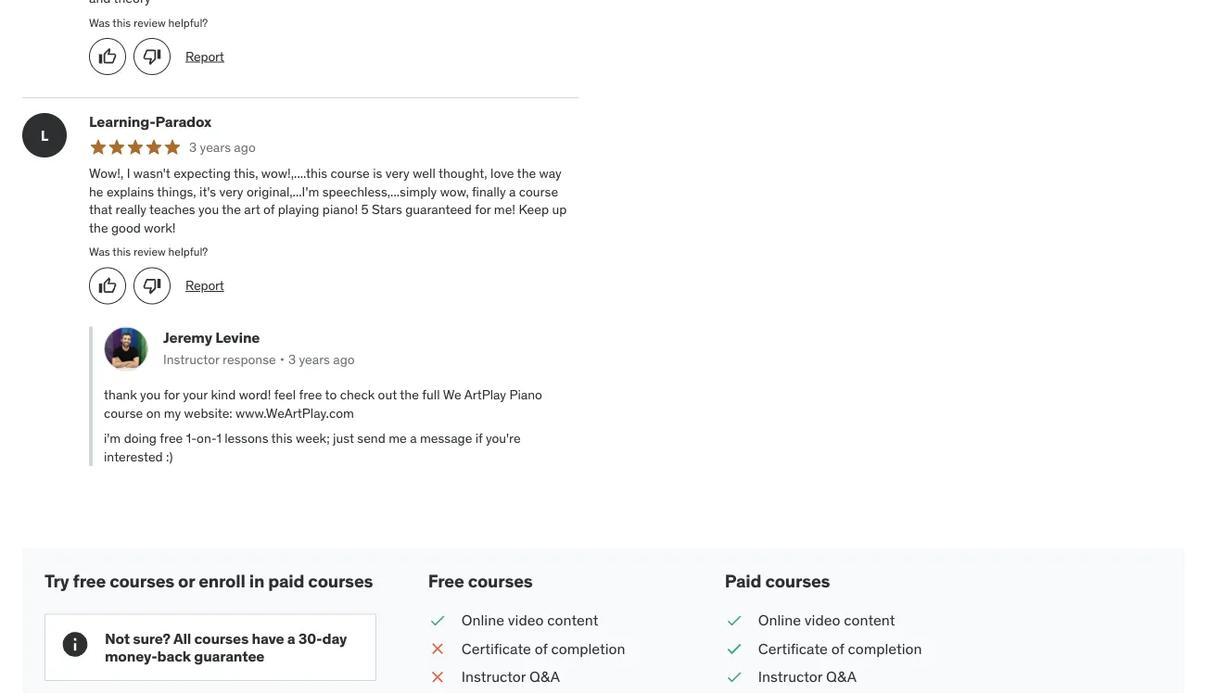 Task type: vqa. For each thing, say whether or not it's contained in the screenshot.
Udemy image
no



Task type: locate. For each thing, give the bounding box(es) containing it.
review up mark as unhelpful icon
[[134, 16, 166, 30]]

0 vertical spatial review
[[134, 16, 166, 30]]

way
[[539, 165, 562, 182]]

1 vertical spatial review
[[134, 245, 166, 259]]

2 vertical spatial a
[[287, 629, 295, 648]]

2 instructor q&a from the left
[[758, 668, 857, 687]]

1 horizontal spatial small image
[[725, 611, 744, 632]]

work!
[[144, 219, 176, 236]]

review for mark as unhelpful icon
[[134, 16, 166, 30]]

1 certificate of completion from the left
[[462, 639, 626, 658]]

1 video from the left
[[508, 611, 544, 630]]

3 right •
[[288, 351, 296, 368]]

1 vertical spatial very
[[219, 183, 243, 200]]

online video content down free courses
[[462, 611, 599, 630]]

1 vertical spatial this
[[113, 245, 131, 259]]

1 horizontal spatial completion
[[848, 639, 922, 658]]

this inside "thank you for your kind word! feel free to check out the full we artplay piano course on my website: www.weartplay.com i'm doing free 1-on-1 lessons this week; just send me a message if you're interested :)"
[[271, 430, 293, 447]]

1 vertical spatial 3
[[288, 351, 296, 368]]

0 horizontal spatial content
[[547, 611, 599, 630]]

3 years ago
[[189, 139, 256, 156]]

report button
[[185, 48, 224, 66], [185, 277, 224, 295]]

2 report from the top
[[185, 277, 224, 294]]

0 horizontal spatial instructor q&a
[[462, 668, 560, 687]]

l
[[41, 126, 48, 145]]

years right •
[[299, 351, 330, 368]]

3
[[189, 139, 197, 156], [288, 351, 296, 368]]

1 vertical spatial you
[[140, 387, 161, 403]]

online for paid
[[758, 611, 801, 630]]

content
[[547, 611, 599, 630], [844, 611, 895, 630]]

1 vertical spatial helpful?
[[168, 245, 208, 259]]

1 instructor q&a from the left
[[462, 668, 560, 687]]

this down www.weartplay.com
[[271, 430, 293, 447]]

1 vertical spatial was
[[89, 245, 110, 259]]

1 was this review helpful? from the top
[[89, 16, 208, 30]]

2 small image from the left
[[725, 611, 744, 632]]

mark as unhelpful image
[[143, 277, 161, 295]]

0 vertical spatial very
[[386, 165, 410, 182]]

in
[[249, 570, 264, 592]]

levine
[[215, 328, 260, 347]]

2 vertical spatial free
[[73, 570, 106, 592]]

0 vertical spatial for
[[475, 201, 491, 218]]

30-
[[299, 629, 322, 648]]

was
[[89, 16, 110, 30], [89, 245, 110, 259]]

helpful?
[[168, 16, 208, 30], [168, 245, 208, 259]]

your
[[183, 387, 208, 403]]

small image for paid courses
[[725, 611, 744, 632]]

0 horizontal spatial a
[[287, 629, 295, 648]]

video down paid courses
[[805, 611, 841, 630]]

to
[[325, 387, 337, 403]]

day
[[322, 629, 347, 648]]

of
[[263, 201, 275, 218], [535, 639, 548, 658], [832, 639, 845, 658]]

completion
[[551, 639, 626, 658], [848, 639, 922, 658]]

learning-
[[89, 112, 155, 131]]

certificate of completion down paid courses
[[758, 639, 922, 658]]

1 horizontal spatial years
[[299, 351, 330, 368]]

a right me
[[410, 430, 417, 447]]

online down free courses
[[462, 611, 504, 630]]

completion for paid courses
[[848, 639, 922, 658]]

a inside not sure? all courses have a 30-day money-back guarantee
[[287, 629, 295, 648]]

2 completion from the left
[[848, 639, 922, 658]]

courses inside not sure? all courses have a 30-day money-back guarantee
[[194, 629, 249, 648]]

ago
[[234, 139, 256, 156], [333, 351, 355, 368]]

small image down paid
[[725, 611, 744, 632]]

report for mark as unhelpful icon's report button
[[185, 48, 224, 65]]

2 q&a from the left
[[826, 668, 857, 687]]

report button right mark as unhelpful image
[[185, 277, 224, 295]]

for inside "thank you for your kind word! feel free to check out the full we artplay piano course on my website: www.weartplay.com i'm doing free 1-on-1 lessons this week; just send me a message if you're interested :)"
[[164, 387, 180, 403]]

1 was from the top
[[89, 16, 110, 30]]

1 report from the top
[[185, 48, 224, 65]]

small image for free courses
[[428, 611, 447, 632]]

0 horizontal spatial very
[[219, 183, 243, 200]]

was up mark as helpful image
[[89, 245, 110, 259]]

is
[[373, 165, 382, 182]]

0 vertical spatial report button
[[185, 48, 224, 66]]

try free courses or enroll in paid courses
[[45, 570, 373, 592]]

mark as helpful image
[[98, 47, 117, 66]]

1 report button from the top
[[185, 48, 224, 66]]

2 vertical spatial course
[[104, 405, 143, 422]]

certificate of completion down free courses
[[462, 639, 626, 658]]

art
[[244, 201, 260, 218]]

2 certificate of completion from the left
[[758, 639, 922, 658]]

it's
[[199, 183, 216, 200]]

was this review helpful? down work!
[[89, 245, 208, 259]]

this for mark as helpful image
[[113, 245, 131, 259]]

2 was this review helpful? from the top
[[89, 245, 208, 259]]

mark as unhelpful image
[[143, 47, 161, 66]]

www.weartplay.com
[[236, 405, 354, 422]]

2 horizontal spatial of
[[832, 639, 845, 658]]

paid
[[725, 570, 762, 592]]

•
[[280, 351, 285, 368]]

1 horizontal spatial content
[[844, 611, 895, 630]]

instructor q&a for paid courses
[[758, 668, 857, 687]]

for up my
[[164, 387, 180, 403]]

0 horizontal spatial certificate of completion
[[462, 639, 626, 658]]

0 vertical spatial this
[[113, 16, 131, 30]]

report right mark as unhelpful icon
[[185, 48, 224, 65]]

0 horizontal spatial video
[[508, 611, 544, 630]]

wasn't
[[133, 165, 171, 182]]

0 horizontal spatial online
[[462, 611, 504, 630]]

free up :)
[[160, 430, 183, 447]]

helpful? for mark as unhelpful image report button
[[168, 245, 208, 259]]

years up expecting
[[200, 139, 231, 156]]

sure?
[[133, 629, 171, 648]]

0 vertical spatial course
[[331, 165, 370, 182]]

5
[[361, 201, 369, 218]]

1 horizontal spatial certificate of completion
[[758, 639, 922, 658]]

the left full
[[400, 387, 419, 403]]

0 horizontal spatial 3
[[189, 139, 197, 156]]

video
[[508, 611, 544, 630], [805, 611, 841, 630]]

a up me!
[[509, 183, 516, 200]]

1 vertical spatial was this review helpful?
[[89, 245, 208, 259]]

0 vertical spatial helpful?
[[168, 16, 208, 30]]

online for free
[[462, 611, 504, 630]]

2 online video content from the left
[[758, 611, 895, 630]]

0 horizontal spatial q&a
[[530, 668, 560, 687]]

certificate down paid courses
[[758, 639, 828, 658]]

courses
[[110, 570, 174, 592], [308, 570, 373, 592], [468, 570, 533, 592], [765, 570, 830, 592], [194, 629, 249, 648]]

course
[[331, 165, 370, 182], [519, 183, 558, 200], [104, 405, 143, 422]]

online video content down paid courses
[[758, 611, 895, 630]]

0 vertical spatial was this review helpful?
[[89, 16, 208, 30]]

the down that
[[89, 219, 108, 236]]

you down "it's" on the left
[[198, 201, 219, 218]]

a left the 30-
[[287, 629, 295, 648]]

very down this,
[[219, 183, 243, 200]]

of for free courses
[[535, 639, 548, 658]]

small image down free
[[428, 611, 447, 632]]

report
[[185, 48, 224, 65], [185, 277, 224, 294]]

2 horizontal spatial free
[[299, 387, 322, 403]]

of for paid courses
[[832, 639, 845, 658]]

report button for mark as unhelpful icon
[[185, 48, 224, 66]]

paradox
[[155, 112, 211, 131]]

very right is
[[386, 165, 410, 182]]

0 vertical spatial a
[[509, 183, 516, 200]]

course down thank on the bottom left of the page
[[104, 405, 143, 422]]

instructor q&a for free courses
[[462, 668, 560, 687]]

review down work!
[[134, 245, 166, 259]]

2 online from the left
[[758, 611, 801, 630]]

1 completion from the left
[[551, 639, 626, 658]]

1 horizontal spatial you
[[198, 201, 219, 218]]

ago up to
[[333, 351, 355, 368]]

1 horizontal spatial a
[[410, 430, 417, 447]]

the left art
[[222, 201, 241, 218]]

0 horizontal spatial completion
[[551, 639, 626, 658]]

1 horizontal spatial for
[[475, 201, 491, 218]]

2 video from the left
[[805, 611, 841, 630]]

0 vertical spatial was
[[89, 16, 110, 30]]

was up mark as helpful icon
[[89, 16, 110, 30]]

all
[[173, 629, 191, 648]]

1 horizontal spatial course
[[331, 165, 370, 182]]

1 review from the top
[[134, 16, 166, 30]]

online down paid courses
[[758, 611, 801, 630]]

of inside wow!, i wasn't expecting this, wow!,....this course is very well thought,  love the way he explains things, it's very original,...i'm speechless,...simply wow, finally a course that really teaches you the art of playing piano! 5 stars guaranteed for me! keep up the good work!
[[263, 201, 275, 218]]

1 vertical spatial years
[[299, 351, 330, 368]]

wow!,....this
[[261, 165, 327, 182]]

1 small image from the left
[[428, 611, 447, 632]]

video down free courses
[[508, 611, 544, 630]]

1 horizontal spatial instructor q&a
[[758, 668, 857, 687]]

a inside "thank you for your kind word! feel free to check out the full we artplay piano course on my website: www.weartplay.com i'm doing free 1-on-1 lessons this week; just send me a message if you're interested :)"
[[410, 430, 417, 447]]

not
[[105, 629, 130, 648]]

keep
[[519, 201, 549, 218]]

2 review from the top
[[134, 245, 166, 259]]

2 was from the top
[[89, 245, 110, 259]]

this
[[113, 16, 131, 30], [113, 245, 131, 259], [271, 430, 293, 447]]

1 vertical spatial report
[[185, 277, 224, 294]]

jeremy levine instructor response • 3 years ago
[[163, 328, 355, 368]]

0 horizontal spatial years
[[200, 139, 231, 156]]

1 vertical spatial for
[[164, 387, 180, 403]]

review
[[134, 16, 166, 30], [134, 245, 166, 259]]

1 horizontal spatial certificate
[[758, 639, 828, 658]]

instructor
[[163, 351, 220, 368], [462, 668, 526, 687], [758, 668, 823, 687]]

for down finally
[[475, 201, 491, 218]]

1 content from the left
[[547, 611, 599, 630]]

me!
[[494, 201, 516, 218]]

1 online video content from the left
[[462, 611, 599, 630]]

1 horizontal spatial free
[[160, 430, 183, 447]]

1 certificate from the left
[[462, 639, 531, 658]]

artplay
[[464, 387, 506, 403]]

0 vertical spatial years
[[200, 139, 231, 156]]

expecting
[[174, 165, 231, 182]]

certificate down free courses
[[462, 639, 531, 658]]

2 horizontal spatial a
[[509, 183, 516, 200]]

2 content from the left
[[844, 611, 895, 630]]

word!
[[239, 387, 271, 403]]

0 vertical spatial report
[[185, 48, 224, 65]]

0 horizontal spatial ago
[[234, 139, 256, 156]]

course left is
[[331, 165, 370, 182]]

0 horizontal spatial for
[[164, 387, 180, 403]]

0 horizontal spatial online video content
[[462, 611, 599, 630]]

0 horizontal spatial of
[[263, 201, 275, 218]]

certificate of completion for paid courses
[[758, 639, 922, 658]]

1 horizontal spatial video
[[805, 611, 841, 630]]

small image
[[428, 639, 447, 660], [725, 639, 744, 660], [428, 667, 447, 688], [725, 667, 744, 688]]

course up keep
[[519, 183, 558, 200]]

me
[[389, 430, 407, 447]]

you inside wow!, i wasn't expecting this, wow!,....this course is very well thought,  love the way he explains things, it's very original,...i'm speechless,...simply wow, finally a course that really teaches you the art of playing piano! 5 stars guaranteed for me! keep up the good work!
[[198, 201, 219, 218]]

small image
[[428, 611, 447, 632], [725, 611, 744, 632]]

he
[[89, 183, 103, 200]]

this up mark as helpful icon
[[113, 16, 131, 30]]

doing
[[124, 430, 157, 447]]

ago up this,
[[234, 139, 256, 156]]

3 down paradox
[[189, 139, 197, 156]]

free right try at the left of the page
[[73, 570, 106, 592]]

0 horizontal spatial certificate
[[462, 639, 531, 658]]

instructor for free courses
[[462, 668, 526, 687]]

1 horizontal spatial q&a
[[826, 668, 857, 687]]

1 horizontal spatial 3
[[288, 351, 296, 368]]

q&a for free courses
[[530, 668, 560, 687]]

you
[[198, 201, 219, 218], [140, 387, 161, 403]]

1 horizontal spatial of
[[535, 639, 548, 658]]

good
[[111, 219, 141, 236]]

0 horizontal spatial free
[[73, 570, 106, 592]]

for
[[475, 201, 491, 218], [164, 387, 180, 403]]

2 vertical spatial this
[[271, 430, 293, 447]]

0 horizontal spatial course
[[104, 405, 143, 422]]

this down the good on the left of page
[[113, 245, 131, 259]]

not sure? all courses have a 30-day money-back guarantee
[[105, 629, 347, 666]]

0 horizontal spatial small image
[[428, 611, 447, 632]]

1 horizontal spatial ago
[[333, 351, 355, 368]]

really
[[116, 201, 147, 218]]

1 helpful? from the top
[[168, 16, 208, 30]]

instructor inside jeremy levine instructor response • 3 years ago
[[163, 351, 220, 368]]

1 vertical spatial ago
[[333, 351, 355, 368]]

the
[[517, 165, 536, 182], [222, 201, 241, 218], [89, 219, 108, 236], [400, 387, 419, 403]]

1 horizontal spatial instructor
[[462, 668, 526, 687]]

was this review helpful? up mark as unhelpful icon
[[89, 16, 208, 30]]

1 q&a from the left
[[530, 668, 560, 687]]

report right mark as unhelpful image
[[185, 277, 224, 294]]

0 vertical spatial 3
[[189, 139, 197, 156]]

0 vertical spatial you
[[198, 201, 219, 218]]

2 helpful? from the top
[[168, 245, 208, 259]]

free
[[299, 387, 322, 403], [160, 430, 183, 447], [73, 570, 106, 592]]

learning-paradox
[[89, 112, 211, 131]]

thank
[[104, 387, 137, 403]]

you up on
[[140, 387, 161, 403]]

report button right mark as unhelpful icon
[[185, 48, 224, 66]]

1-
[[186, 430, 197, 447]]

0 horizontal spatial instructor
[[163, 351, 220, 368]]

was this review helpful? for mark as unhelpful icon
[[89, 16, 208, 30]]

1 horizontal spatial online video content
[[758, 611, 895, 630]]

2 report button from the top
[[185, 277, 224, 295]]

online video content for paid courses
[[758, 611, 895, 630]]

years
[[200, 139, 231, 156], [299, 351, 330, 368]]

2 horizontal spatial instructor
[[758, 668, 823, 687]]

2 certificate from the left
[[758, 639, 828, 658]]

2 horizontal spatial course
[[519, 183, 558, 200]]

content for paid courses
[[844, 611, 895, 630]]

have
[[252, 629, 284, 648]]

1 vertical spatial a
[[410, 430, 417, 447]]

q&a
[[530, 668, 560, 687], [826, 668, 857, 687]]

1 horizontal spatial online
[[758, 611, 801, 630]]

1 online from the left
[[462, 611, 504, 630]]

0 horizontal spatial you
[[140, 387, 161, 403]]

1 vertical spatial report button
[[185, 277, 224, 295]]

free left to
[[299, 387, 322, 403]]



Task type: describe. For each thing, give the bounding box(es) containing it.
things,
[[157, 183, 196, 200]]

original,...i'm
[[247, 183, 319, 200]]

thought,
[[439, 165, 488, 182]]

was this review helpful? for mark as unhelpful image
[[89, 245, 208, 259]]

check
[[340, 387, 375, 403]]

speechless,...simply
[[322, 183, 437, 200]]

report button for mark as unhelpful image
[[185, 277, 224, 295]]

0 vertical spatial free
[[299, 387, 322, 403]]

try
[[45, 570, 69, 592]]

just
[[333, 430, 354, 447]]

a inside wow!, i wasn't expecting this, wow!,....this course is very well thought,  love the way he explains things, it's very original,...i'm speechless,...simply wow, finally a course that really teaches you the art of playing piano! 5 stars guaranteed for me! keep up the good work!
[[509, 183, 516, 200]]

paid courses
[[725, 570, 830, 592]]

feel
[[274, 387, 296, 403]]

website:
[[184, 405, 233, 422]]

i
[[127, 165, 130, 182]]

certificate for paid
[[758, 639, 828, 658]]

the inside "thank you for your kind word! feel free to check out the full we artplay piano course on my website: www.weartplay.com i'm doing free 1-on-1 lessons this week; just send me a message if you're interested :)"
[[400, 387, 419, 403]]

3 inside jeremy levine instructor response • 3 years ago
[[288, 351, 296, 368]]

free courses
[[428, 570, 533, 592]]

if
[[476, 430, 483, 447]]

mark as helpful image
[[98, 277, 117, 295]]

you're
[[486, 430, 521, 447]]

online video content for free courses
[[462, 611, 599, 630]]

i'm
[[104, 430, 121, 447]]

was for mark as helpful image
[[89, 245, 110, 259]]

that
[[89, 201, 112, 218]]

thank you for your kind word! feel free to check out the full we artplay piano course on my website: www.weartplay.com i'm doing free 1-on-1 lessons this week; just send me a message if you're interested :)
[[104, 387, 542, 465]]

well
[[413, 165, 436, 182]]

helpful? for mark as unhelpful icon's report button
[[168, 16, 208, 30]]

certificate for free
[[462, 639, 531, 658]]

years inside jeremy levine instructor response • 3 years ago
[[299, 351, 330, 368]]

on
[[146, 405, 161, 422]]

1 horizontal spatial very
[[386, 165, 410, 182]]

wow!,
[[89, 165, 124, 182]]

video for paid courses
[[805, 611, 841, 630]]

q&a for paid courses
[[826, 668, 857, 687]]

piano!
[[323, 201, 358, 218]]

enroll
[[199, 570, 245, 592]]

for inside wow!, i wasn't expecting this, wow!,....this course is very well thought,  love the way he explains things, it's very original,...i'm speechless,...simply wow, finally a course that really teaches you the art of playing piano! 5 stars guaranteed for me! keep up the good work!
[[475, 201, 491, 218]]

wow,
[[440, 183, 469, 200]]

out
[[378, 387, 397, 403]]

free
[[428, 570, 464, 592]]

back
[[157, 647, 191, 666]]

money-
[[105, 647, 157, 666]]

love
[[491, 165, 514, 182]]

this,
[[234, 165, 258, 182]]

course inside "thank you for your kind word! feel free to check out the full we artplay piano course on my website: www.weartplay.com i'm doing free 1-on-1 lessons this week; just send me a message if you're interested :)"
[[104, 405, 143, 422]]

my
[[164, 405, 181, 422]]

stars
[[372, 201, 402, 218]]

completion for free courses
[[551, 639, 626, 658]]

0 vertical spatial ago
[[234, 139, 256, 156]]

content for free courses
[[547, 611, 599, 630]]

instructor for paid courses
[[758, 668, 823, 687]]

ago inside jeremy levine instructor response • 3 years ago
[[333, 351, 355, 368]]

kind
[[211, 387, 236, 403]]

guaranteed
[[405, 201, 472, 218]]

piano
[[510, 387, 542, 403]]

:)
[[166, 449, 173, 465]]

video for free courses
[[508, 611, 544, 630]]

jeremy
[[163, 328, 212, 347]]

you inside "thank you for your kind word! feel free to check out the full we artplay piano course on my website: www.weartplay.com i'm doing free 1-on-1 lessons this week; just send me a message if you're interested :)"
[[140, 387, 161, 403]]

this for mark as helpful icon
[[113, 16, 131, 30]]

wow!, i wasn't expecting this, wow!,....this course is very well thought,  love the way he explains things, it's very original,...i'm speechless,...simply wow, finally a course that really teaches you the art of playing piano! 5 stars guaranteed for me! keep up the good work!
[[89, 165, 567, 236]]

teaches
[[149, 201, 195, 218]]

up
[[552, 201, 567, 218]]

1 vertical spatial free
[[160, 430, 183, 447]]

on-
[[197, 430, 216, 447]]

report for mark as unhelpful image report button
[[185, 277, 224, 294]]

was for mark as helpful icon
[[89, 16, 110, 30]]

message
[[420, 430, 472, 447]]

review for mark as unhelpful image
[[134, 245, 166, 259]]

1
[[216, 430, 222, 447]]

send
[[357, 430, 386, 447]]

or
[[178, 570, 195, 592]]

playing
[[278, 201, 319, 218]]

lessons
[[225, 430, 268, 447]]

week;
[[296, 430, 330, 447]]

the left "way"
[[517, 165, 536, 182]]

interested
[[104, 449, 163, 465]]

paid
[[268, 570, 304, 592]]

response
[[223, 351, 276, 368]]

finally
[[472, 183, 506, 200]]

1 vertical spatial course
[[519, 183, 558, 200]]

explains
[[107, 183, 154, 200]]

full
[[422, 387, 440, 403]]

we
[[443, 387, 462, 403]]

guarantee
[[194, 647, 265, 666]]

certificate of completion for free courses
[[462, 639, 626, 658]]



